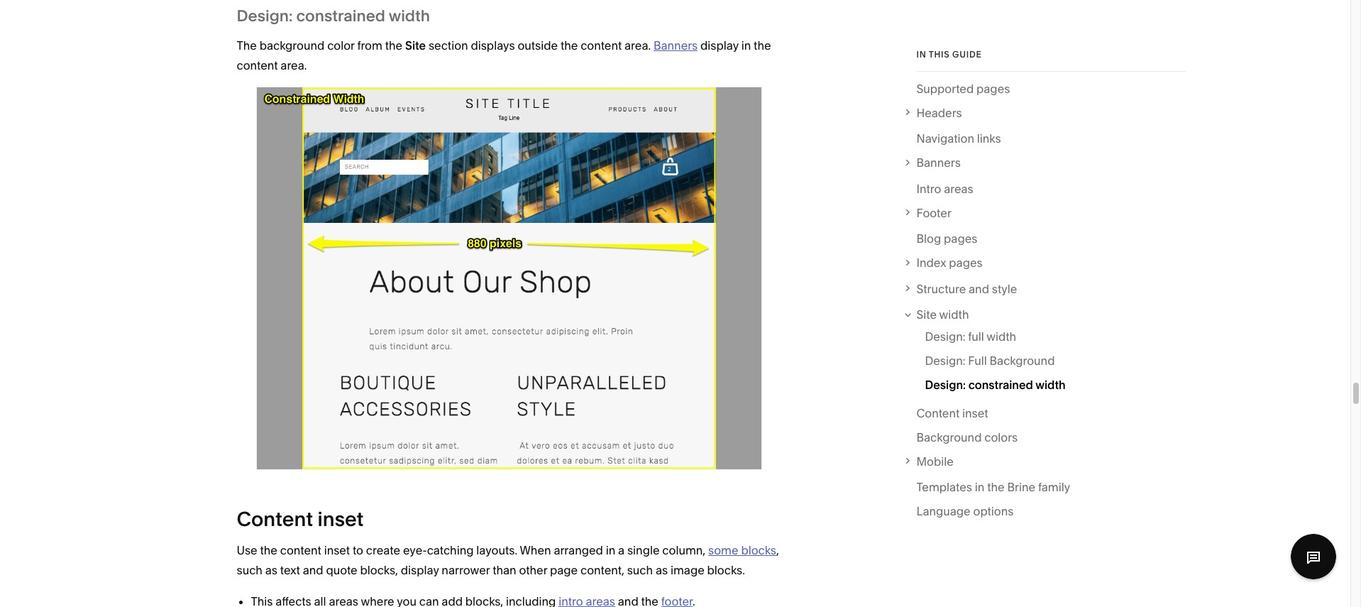 Task type: describe. For each thing, give the bounding box(es) containing it.
from
[[357, 38, 383, 53]]

background
[[260, 38, 325, 53]]

width right full
[[987, 329, 1017, 344]]

blocks,
[[360, 563, 398, 577]]

structure
[[917, 282, 967, 296]]

design: for the design: full background link
[[926, 354, 966, 368]]

other
[[519, 563, 548, 577]]

0 vertical spatial site
[[405, 38, 426, 53]]

text
[[280, 563, 300, 577]]

structure and style
[[917, 282, 1018, 296]]

0 vertical spatial banners
[[654, 38, 698, 53]]

intro areas
[[917, 182, 974, 196]]

0 vertical spatial constrained
[[296, 6, 386, 26]]

0 horizontal spatial banners link
[[654, 38, 698, 53]]

when
[[520, 543, 551, 557]]

section
[[429, 38, 468, 53]]

guide
[[953, 49, 982, 60]]

language options link
[[917, 502, 1014, 526]]

width down the design: full background link
[[1036, 378, 1066, 392]]

footer link
[[917, 203, 1186, 223]]

content inset link
[[917, 403, 989, 427]]

design: for design: constrained width link
[[926, 378, 966, 392]]

full
[[969, 329, 985, 344]]

intro areas link
[[917, 179, 974, 203]]

templates
[[917, 480, 973, 495]]

2 such from the left
[[628, 563, 653, 577]]

outside
[[518, 38, 558, 53]]

use the content inset to create eye-catching layouts. when arranged in a single column, some blocks
[[237, 543, 777, 557]]

than
[[493, 563, 517, 577]]

1 vertical spatial design: constrained width
[[926, 378, 1066, 392]]

templates in the brine family
[[917, 480, 1071, 495]]

brine
[[1008, 480, 1036, 495]]

language
[[917, 504, 971, 519]]

design: full width
[[926, 329, 1017, 344]]

to
[[353, 543, 364, 557]]

footer
[[917, 206, 952, 220]]

mobile button
[[902, 452, 1186, 471]]

the background color from the site section displays outside the content area. banners
[[237, 38, 698, 53]]

and inside dropdown button
[[969, 282, 990, 296]]

in this guide
[[917, 49, 982, 60]]

design: full width link
[[926, 327, 1017, 351]]

blocks.
[[708, 563, 745, 577]]

width up section
[[389, 6, 430, 26]]

mobile
[[917, 454, 954, 469]]

pages for index pages
[[950, 256, 983, 270]]

full
[[969, 354, 987, 368]]

arranged
[[554, 543, 603, 557]]

banners button
[[902, 153, 1186, 173]]

site inside 'link'
[[917, 308, 937, 322]]

links
[[978, 132, 1002, 146]]

display in the content area.
[[237, 38, 772, 72]]

display inside display in the content area.
[[701, 38, 739, 53]]

design: full background
[[926, 354, 1055, 368]]

headers button
[[902, 103, 1186, 123]]

0 vertical spatial inset
[[963, 406, 989, 420]]

areas
[[945, 182, 974, 196]]

site width button
[[902, 305, 1186, 325]]

0 horizontal spatial content inset
[[237, 507, 364, 531]]

some
[[709, 543, 739, 557]]

, such as text and quote blocks, display narrower than other page content, such as image blocks.
[[237, 543, 780, 577]]

0 horizontal spatial in
[[606, 543, 616, 557]]

area. inside display in the content area.
[[281, 58, 307, 72]]

0 horizontal spatial design: constrained width
[[237, 6, 430, 26]]

index
[[917, 256, 947, 270]]

colors
[[985, 430, 1018, 444]]

single
[[628, 543, 660, 557]]

structure and style link
[[917, 279, 1186, 299]]

quote
[[326, 563, 358, 577]]

pages for blog pages
[[944, 232, 978, 246]]

0 vertical spatial area.
[[625, 38, 651, 53]]

a
[[619, 543, 625, 557]]

this
[[929, 49, 950, 60]]

language options
[[917, 504, 1014, 519]]

supported
[[917, 82, 974, 96]]

headers
[[917, 106, 963, 120]]

design: full background link
[[926, 351, 1055, 375]]

narrower
[[442, 563, 490, 577]]

1 vertical spatial inset
[[318, 507, 364, 531]]

pages for supported pages
[[977, 82, 1011, 96]]

1 horizontal spatial content
[[917, 406, 960, 420]]

color
[[327, 38, 355, 53]]

0 vertical spatial background
[[990, 354, 1055, 368]]

1 such from the left
[[237, 563, 263, 577]]

layouts.
[[477, 543, 518, 557]]

mobile link
[[917, 452, 1186, 471]]

in for templates
[[975, 480, 985, 495]]

supported pages link
[[917, 79, 1011, 103]]

supported pages
[[917, 82, 1011, 96]]



Task type: locate. For each thing, give the bounding box(es) containing it.
1 horizontal spatial banners link
[[917, 153, 1186, 173]]

content
[[581, 38, 622, 53], [237, 58, 278, 72], [280, 543, 322, 557]]

0 vertical spatial in
[[742, 38, 751, 53]]

0 horizontal spatial site
[[405, 38, 426, 53]]

and inside the , such as text and quote blocks, display narrower than other page content, such as image blocks.
[[303, 563, 323, 577]]

family
[[1039, 480, 1071, 495]]

displays
[[471, 38, 515, 53]]

such down use
[[237, 563, 263, 577]]

design: up the
[[237, 6, 293, 26]]

design: up content inset link
[[926, 378, 966, 392]]

background down content inset link
[[917, 430, 982, 444]]

area.
[[625, 38, 651, 53], [281, 58, 307, 72]]

navigation
[[917, 132, 975, 146]]

site width link
[[917, 305, 1186, 325]]

use
[[237, 543, 258, 557]]

0 horizontal spatial area.
[[281, 58, 307, 72]]

1 vertical spatial area.
[[281, 58, 307, 72]]

0 vertical spatial pages
[[977, 82, 1011, 96]]

design: constrained width up the color
[[237, 6, 430, 26]]

background colors link
[[917, 427, 1018, 452]]

1 vertical spatial constrained
[[969, 378, 1034, 392]]

1 horizontal spatial design: constrained width
[[926, 378, 1066, 392]]

0 vertical spatial content
[[581, 38, 622, 53]]

blog pages
[[917, 232, 978, 246]]

1 horizontal spatial and
[[969, 282, 990, 296]]

content up background colors
[[917, 406, 960, 420]]

width
[[389, 6, 430, 26], [940, 308, 970, 322], [987, 329, 1017, 344], [1036, 378, 1066, 392]]

1 vertical spatial banners
[[917, 156, 961, 170]]

1 horizontal spatial site
[[917, 308, 937, 322]]

navigation links
[[917, 132, 1002, 146]]

inset up to
[[318, 507, 364, 531]]

1 horizontal spatial such
[[628, 563, 653, 577]]

design: constrained width
[[237, 6, 430, 26], [926, 378, 1066, 392]]

0 horizontal spatial content
[[237, 58, 278, 72]]

0 vertical spatial and
[[969, 282, 990, 296]]

0 horizontal spatial and
[[303, 563, 323, 577]]

1 horizontal spatial content inset
[[917, 406, 989, 420]]

design: left full
[[926, 354, 966, 368]]

1 vertical spatial in
[[975, 480, 985, 495]]

the
[[237, 38, 257, 53]]

1 vertical spatial content
[[237, 507, 313, 531]]

eye-
[[403, 543, 427, 557]]

constrained up the color
[[296, 6, 386, 26]]

index pages link
[[917, 253, 1186, 273]]

design: down site width
[[926, 329, 966, 344]]

banners inside banners link
[[917, 156, 961, 170]]

blocks
[[742, 543, 777, 557]]

0 horizontal spatial constrained
[[296, 6, 386, 26]]

1 vertical spatial site
[[917, 308, 937, 322]]

such down single
[[628, 563, 653, 577]]

design: for design: full width link
[[926, 329, 966, 344]]

in for display
[[742, 38, 751, 53]]

1 horizontal spatial banners
[[917, 156, 961, 170]]

content,
[[581, 563, 625, 577]]

content
[[917, 406, 960, 420], [237, 507, 313, 531]]

1 horizontal spatial background
[[990, 354, 1055, 368]]

0 vertical spatial content
[[917, 406, 960, 420]]

1 vertical spatial banners link
[[917, 153, 1186, 173]]

0 horizontal spatial background
[[917, 430, 982, 444]]

as left image
[[656, 563, 668, 577]]

options
[[974, 504, 1014, 519]]

2 as from the left
[[656, 563, 668, 577]]

content inset
[[917, 406, 989, 420], [237, 507, 364, 531]]

constrained
[[296, 6, 386, 26], [969, 378, 1034, 392]]

content inside display in the content area.
[[237, 58, 278, 72]]

0 horizontal spatial display
[[401, 563, 439, 577]]

brine constrained width.png image
[[256, 87, 762, 470]]

inset
[[963, 406, 989, 420], [318, 507, 364, 531], [324, 543, 350, 557]]

1 vertical spatial content inset
[[237, 507, 364, 531]]

image
[[671, 563, 705, 577]]

create
[[366, 543, 401, 557]]

inset up "quote"
[[324, 543, 350, 557]]

headers link
[[917, 103, 1186, 123]]

1 vertical spatial and
[[303, 563, 323, 577]]

blog
[[917, 232, 942, 246]]

footer button
[[902, 203, 1186, 223]]

display inside the , such as text and quote blocks, display narrower than other page content, such as image blocks.
[[401, 563, 439, 577]]

width up design: full width
[[940, 308, 970, 322]]

design: constrained width link
[[926, 375, 1066, 399]]

and left style
[[969, 282, 990, 296]]

the inside display in the content area.
[[754, 38, 772, 53]]

page
[[550, 563, 578, 577]]

background colors
[[917, 430, 1018, 444]]

design:
[[237, 6, 293, 26], [926, 329, 966, 344], [926, 354, 966, 368], [926, 378, 966, 392]]

0 horizontal spatial banners
[[654, 38, 698, 53]]

content right outside
[[581, 38, 622, 53]]

blog pages link
[[917, 229, 978, 253]]

constrained down the design: full background link
[[969, 378, 1034, 392]]

banners link
[[654, 38, 698, 53], [917, 153, 1186, 173]]

0 vertical spatial banners link
[[654, 38, 698, 53]]

0 vertical spatial content inset
[[917, 406, 989, 420]]

the
[[385, 38, 403, 53], [561, 38, 578, 53], [754, 38, 772, 53], [988, 480, 1005, 495], [260, 543, 278, 557]]

background up design: constrained width link
[[990, 354, 1055, 368]]

content down the
[[237, 58, 278, 72]]

templates in the brine family link
[[917, 477, 1071, 502]]

1 horizontal spatial display
[[701, 38, 739, 53]]

column,
[[663, 543, 706, 557]]

pages
[[977, 82, 1011, 96], [944, 232, 978, 246], [950, 256, 983, 270]]

2 horizontal spatial content
[[581, 38, 622, 53]]

0 horizontal spatial such
[[237, 563, 263, 577]]

2 vertical spatial in
[[606, 543, 616, 557]]

1 vertical spatial pages
[[944, 232, 978, 246]]

1 horizontal spatial content
[[280, 543, 322, 557]]

style
[[993, 282, 1018, 296]]

navigation links link
[[917, 129, 1002, 153]]

1 as from the left
[[265, 563, 278, 577]]

content inset up background colors
[[917, 406, 989, 420]]

intro
[[917, 182, 942, 196]]

inset up background colors
[[963, 406, 989, 420]]

,
[[777, 543, 780, 557]]

2 vertical spatial content
[[280, 543, 322, 557]]

design: constrained width down the design: full background link
[[926, 378, 1066, 392]]

display
[[701, 38, 739, 53], [401, 563, 439, 577]]

1 vertical spatial background
[[917, 430, 982, 444]]

0 horizontal spatial content
[[237, 507, 313, 531]]

content inset up text
[[237, 507, 364, 531]]

index pages button
[[902, 253, 1186, 273]]

site down structure
[[917, 308, 937, 322]]

content up use
[[237, 507, 313, 531]]

pages up index pages
[[944, 232, 978, 246]]

0 horizontal spatial as
[[265, 563, 278, 577]]

0 vertical spatial display
[[701, 38, 739, 53]]

pages up the "structure and style"
[[950, 256, 983, 270]]

content up text
[[280, 543, 322, 557]]

2 vertical spatial pages
[[950, 256, 983, 270]]

1 vertical spatial display
[[401, 563, 439, 577]]

site left section
[[405, 38, 426, 53]]

banners
[[654, 38, 698, 53], [917, 156, 961, 170]]

catching
[[427, 543, 474, 557]]

site width
[[917, 308, 970, 322]]

some blocks link
[[709, 543, 777, 557]]

and
[[969, 282, 990, 296], [303, 563, 323, 577]]

and right text
[[303, 563, 323, 577]]

1 horizontal spatial as
[[656, 563, 668, 577]]

pages inside dropdown button
[[950, 256, 983, 270]]

in
[[742, 38, 751, 53], [975, 480, 985, 495], [606, 543, 616, 557]]

such
[[237, 563, 263, 577], [628, 563, 653, 577]]

1 vertical spatial content
[[237, 58, 278, 72]]

1 horizontal spatial in
[[742, 38, 751, 53]]

background
[[990, 354, 1055, 368], [917, 430, 982, 444]]

pages down guide
[[977, 82, 1011, 96]]

structure and style button
[[902, 279, 1186, 299]]

index pages
[[917, 256, 983, 270]]

in
[[917, 49, 927, 60]]

in inside display in the content area.
[[742, 38, 751, 53]]

1 horizontal spatial constrained
[[969, 378, 1034, 392]]

1 horizontal spatial area.
[[625, 38, 651, 53]]

2 horizontal spatial in
[[975, 480, 985, 495]]

as left text
[[265, 563, 278, 577]]

width inside 'link'
[[940, 308, 970, 322]]

2 vertical spatial inset
[[324, 543, 350, 557]]

site
[[405, 38, 426, 53], [917, 308, 937, 322]]

0 vertical spatial design: constrained width
[[237, 6, 430, 26]]



Task type: vqa. For each thing, say whether or not it's contained in the screenshot.
with
no



